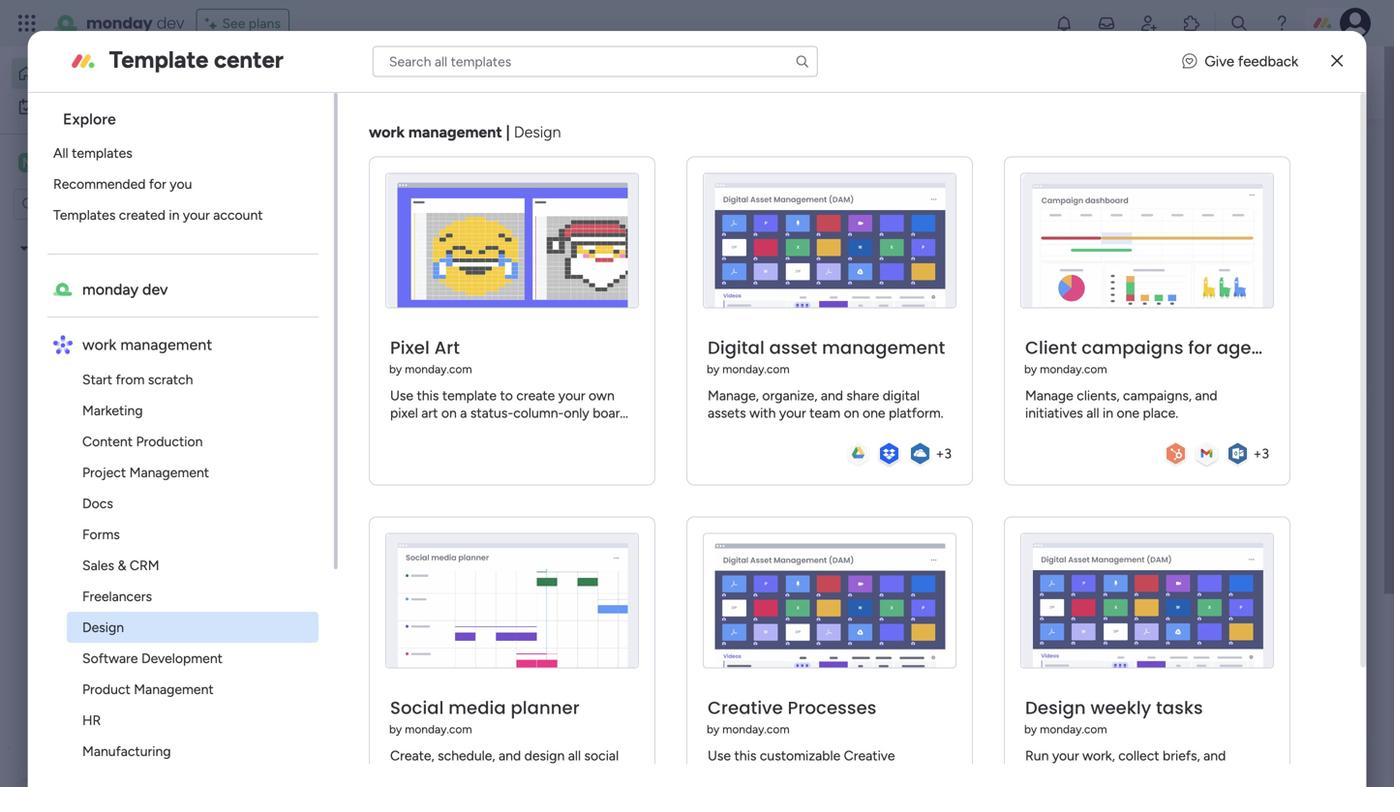 Task type: describe. For each thing, give the bounding box(es) containing it.
workspace selection element
[[18, 151, 111, 174]]

learn & get inspired
[[1075, 698, 1214, 717]]

work for work management | design
[[369, 123, 405, 141]]

work management
[[82, 336, 212, 354]]

mobile
[[1193, 303, 1237, 321]]

scratch
[[148, 371, 193, 388]]

all templates
[[53, 145, 132, 161]]

column-
[[513, 405, 564, 421]]

enable
[[1124, 229, 1167, 247]]

templates inside boost your workflow in minutes with ready-made templates
[[1175, 593, 1244, 611]]

use this template to create your own pixel art on a status-column-only board, with every label color there is.
[[390, 388, 631, 439]]

templates for explore
[[1214, 636, 1283, 654]]

team inside workspace selection element
[[70, 154, 108, 172]]

lottie animation image
[[0, 592, 247, 787]]

label
[[457, 422, 485, 439]]

agencies
[[1217, 336, 1299, 360]]

+ for digital asset management
[[936, 446, 945, 462]]

management for product management
[[134, 681, 214, 698]]

recommended
[[53, 176, 146, 192]]

client
[[1026, 336, 1077, 360]]

& for sales
[[117, 557, 126, 574]]

team down digital asset management by monday.com
[[818, 386, 851, 403]]

2 horizontal spatial getting
[[1152, 754, 1200, 771]]

recently visited
[[326, 159, 456, 180]]

bugs inside quick search results 'list box'
[[710, 355, 745, 373]]

manage clients, campaigns, and initiatives all in one place.
[[1026, 388, 1218, 421]]

recent
[[419, 73, 464, 92]]

Search all templates search field
[[373, 46, 818, 77]]

circle o image for complete
[[1104, 281, 1117, 295]]

dev for getting started
[[759, 624, 781, 640]]

project management
[[82, 464, 209, 481]]

design weekly tasks by monday.com
[[1025, 696, 1204, 737]]

my scrum team
[[35, 240, 128, 257]]

v2 bolt switch image
[[1242, 72, 1253, 93]]

invite team members link
[[1104, 252, 1366, 274]]

manufacturing
[[82, 743, 171, 760]]

getting inside list box
[[67, 438, 113, 454]]

client campaigns for agencies by monday.com
[[1025, 336, 1299, 376]]

dev up "template"
[[156, 12, 184, 34]]

monday.com inside creative processes by monday.com
[[723, 723, 790, 737]]

caret down image
[[20, 242, 28, 255]]

v2 user feedback image
[[1183, 51, 1198, 72]]

template
[[442, 388, 497, 404]]

template center
[[109, 46, 284, 74]]

forms
[[82, 526, 120, 543]]

complete for complete your profile
[[1104, 148, 1182, 169]]

m
[[22, 154, 34, 171]]

quick search results list box
[[299, 181, 1029, 675]]

monday for bugs queue
[[707, 386, 755, 403]]

my work option
[[12, 91, 208, 122]]

photo
[[1206, 205, 1245, 222]]

explore for explore
[[63, 110, 116, 128]]

my work link
[[12, 91, 208, 122]]

manage
[[1026, 388, 1074, 404]]

use
[[390, 388, 413, 404]]

0 vertical spatial monday dev
[[86, 12, 184, 34]]

account
[[1166, 180, 1222, 197]]

0 horizontal spatial bugs queue
[[67, 372, 141, 388]]

on for art
[[441, 405, 457, 421]]

initiatives
[[1026, 405, 1083, 421]]

place.
[[1143, 405, 1179, 421]]

maria williams image
[[1341, 8, 1372, 39]]

explore element
[[47, 138, 334, 231]]

and inside the good morning, maria! quickly access your recent boards, inbox and workspaces
[[566, 73, 592, 92]]

inbox image
[[1097, 14, 1117, 33]]

campaigns
[[1082, 336, 1184, 360]]

> left digital
[[854, 386, 862, 403]]

give feedback for v2 user feedback icon
[[1205, 53, 1299, 70]]

you
[[170, 176, 192, 192]]

circle o image for install
[[1104, 305, 1117, 320]]

invite
[[1124, 254, 1160, 271]]

with inside manage, organize, and share digital assets with your team on one platform.
[[750, 405, 776, 421]]

your inside manage, organize, and share digital assets with your team on one platform.
[[779, 405, 806, 421]]

members
[[1202, 254, 1263, 271]]

& for learn
[[1118, 698, 1128, 717]]

to
[[500, 388, 513, 404]]

plans
[[249, 15, 281, 31]]

0 element
[[495, 729, 519, 753]]

roadmap inside quick search results 'list box'
[[352, 355, 419, 373]]

setup
[[1124, 180, 1163, 197]]

good
[[276, 53, 310, 70]]

by inside "client campaigns for agencies by monday.com"
[[1025, 362, 1037, 376]]

my inside option
[[45, 98, 63, 115]]

workspaces
[[276, 94, 359, 113]]

close image
[[1332, 54, 1344, 68]]

0 vertical spatial design
[[514, 123, 561, 141]]

public board image for getting started
[[682, 591, 704, 612]]

share
[[847, 388, 880, 404]]

my work
[[45, 98, 96, 115]]

invite team members
[[1124, 254, 1263, 271]]

tasks
[[1156, 696, 1204, 721]]

search image
[[795, 54, 811, 69]]

monday.com inside social media planner by monday.com
[[405, 723, 472, 737]]

tasks inside quick search results 'list box'
[[352, 592, 391, 611]]

your inside explore element
[[183, 207, 210, 223]]

this
[[417, 388, 439, 404]]

circle o image
[[1104, 207, 1117, 221]]

ready-
[[1087, 593, 1132, 611]]

get
[[1131, 698, 1155, 717]]

one inside manage clients, campaigns, and initiatives all in one place.
[[1117, 405, 1140, 421]]

tasks inside list box
[[67, 273, 100, 290]]

and inside manage, organize, and share digital assets with your team on one platform.
[[821, 388, 843, 404]]

art
[[421, 405, 438, 421]]

pixel
[[390, 405, 418, 421]]

check circle image
[[1104, 256, 1117, 271]]

art
[[434, 336, 460, 360]]

feedback for v2 user feedback icon
[[1239, 53, 1299, 70]]

dev for recommended for you
[[142, 280, 168, 299]]

color
[[488, 422, 519, 439]]

my inside workspace selection element
[[45, 154, 66, 172]]

board,
[[593, 405, 631, 421]]

made
[[1132, 593, 1171, 611]]

0 vertical spatial profile
[[1226, 148, 1277, 169]]

management for project management
[[129, 464, 209, 481]]

asset
[[769, 336, 818, 360]]

team inside manage, organize, and share digital assets with your team on one platform.
[[810, 405, 841, 421]]

creative processes by monday.com
[[707, 696, 877, 737]]

list box containing explore
[[36, 93, 338, 787]]

marketing
[[82, 402, 143, 419]]

1 vertical spatial profile
[[1192, 279, 1233, 296]]

own
[[589, 388, 615, 404]]

team up processes
[[818, 624, 851, 640]]

+ 3 for client campaigns for agencies
[[1254, 446, 1270, 462]]

complete your profile
[[1104, 148, 1277, 169]]

sales
[[82, 557, 114, 574]]

inbox
[[524, 73, 562, 92]]

software
[[82, 650, 138, 667]]

dev up social
[[400, 624, 422, 640]]

hr
[[82, 712, 101, 729]]

explore templates button
[[1087, 626, 1354, 664]]

monday.com inside "client campaigns for agencies by monday.com"
[[1040, 362, 1107, 376]]

monday dev > my team > my scrum team for bugs queue
[[707, 386, 959, 403]]

complete profile link
[[1104, 277, 1366, 299]]

queue inside quick search results 'list box'
[[749, 355, 796, 373]]

templates created in your account
[[53, 207, 263, 223]]

your inside the good morning, maria! quickly access your recent boards, inbox and workspaces
[[384, 73, 415, 92]]

public board image
[[42, 272, 60, 291]]

templates for all
[[72, 145, 132, 161]]

development
[[141, 650, 223, 667]]

your for profile
[[1186, 148, 1222, 169]]

templates
[[53, 207, 115, 223]]

+ for client campaigns for agencies
[[1254, 446, 1262, 462]]

sprints
[[67, 306, 110, 323]]

assets
[[708, 405, 746, 421]]

learn
[[1075, 698, 1114, 717]]

production
[[136, 433, 203, 450]]

pixel art by monday.com
[[389, 336, 472, 376]]

> up status-
[[495, 386, 504, 403]]

management for work management
[[120, 336, 212, 354]]

list box containing my scrum team
[[0, 228, 247, 724]]

upload
[[1124, 205, 1170, 222]]

scrum for getting started
[[888, 624, 925, 640]]



Task type: vqa. For each thing, say whether or not it's contained in the screenshot.
SpicyTab
no



Task type: locate. For each thing, give the bounding box(es) containing it.
(inbox)
[[430, 730, 488, 751]]

1 + 3 from the left
[[936, 446, 952, 462]]

organize,
[[762, 388, 818, 404]]

recently
[[326, 159, 398, 180]]

1 vertical spatial with
[[390, 422, 417, 439]]

1 vertical spatial explore
[[1158, 636, 1210, 654]]

2 + 3 from the left
[[1254, 446, 1270, 462]]

monday for recommended for you
[[82, 280, 138, 299]]

your down organize,
[[779, 405, 806, 421]]

dev for bugs queue
[[759, 386, 781, 403]]

0 vertical spatial management
[[129, 464, 209, 481]]

0 horizontal spatial one
[[863, 405, 886, 421]]

0 vertical spatial started
[[117, 438, 162, 454]]

public board image left digital
[[682, 354, 704, 375]]

manage, organize, and share digital assets with your team on one platform.
[[708, 388, 944, 421]]

queue up organize,
[[749, 355, 796, 373]]

give feedback link
[[1183, 51, 1299, 72]]

upload your photo
[[1124, 205, 1245, 222]]

workspace image
[[18, 152, 38, 173]]

docs
[[82, 495, 113, 512]]

0 vertical spatial work
[[67, 98, 96, 115]]

one left place.
[[1117, 405, 1140, 421]]

1 horizontal spatial give
[[1205, 53, 1235, 70]]

give feedback right v2 user feedback image
[[1146, 63, 1207, 102]]

scrum inside list box
[[57, 240, 94, 257]]

all down clients,
[[1087, 405, 1100, 421]]

dev up work management
[[142, 280, 168, 299]]

0 vertical spatial with
[[750, 405, 776, 421]]

invite members image
[[1140, 14, 1159, 33]]

queue up marketing at bottom left
[[100, 372, 141, 388]]

circle o image up check circle image
[[1104, 231, 1117, 246]]

1 horizontal spatial one
[[1117, 405, 1140, 421]]

product management
[[82, 681, 214, 698]]

templates inside explore element
[[72, 145, 132, 161]]

your down account
[[1174, 205, 1203, 222]]

explore down made at the right
[[1158, 636, 1210, 654]]

status-
[[470, 405, 513, 421]]

from
[[116, 371, 145, 388]]

platform.
[[889, 405, 944, 421]]

management for work management | design
[[408, 123, 502, 141]]

monday dev > my team > my scrum team for getting started
[[707, 624, 959, 640]]

your up only
[[558, 388, 585, 404]]

work inside list box
[[82, 336, 116, 354]]

1 horizontal spatial explore
[[1158, 636, 1210, 654]]

0 horizontal spatial explore
[[63, 110, 116, 128]]

> up the art
[[425, 386, 434, 403]]

1 vertical spatial lottie animation element
[[0, 592, 247, 787]]

1 horizontal spatial getting
[[710, 592, 765, 611]]

retrospectives
[[67, 405, 158, 421]]

team
[[70, 154, 108, 172], [1163, 254, 1198, 271], [459, 386, 492, 403], [818, 386, 851, 403], [459, 624, 492, 640], [818, 624, 851, 640]]

notifications image
[[1055, 14, 1074, 33]]

1 vertical spatial templates
[[1175, 593, 1244, 611]]

1 horizontal spatial 3
[[1262, 446, 1270, 462]]

on for asset
[[844, 405, 859, 421]]

started
[[1203, 754, 1248, 771]]

0 vertical spatial &
[[117, 557, 126, 574]]

public board image right add to favorites icon
[[682, 591, 704, 612]]

1 circle o image from the top
[[1104, 231, 1117, 246]]

monday dev
[[86, 12, 184, 34], [82, 280, 168, 299]]

complete for complete profile
[[1124, 279, 1188, 296]]

maria!
[[370, 53, 407, 70]]

feedback for v2 user feedback image
[[1146, 85, 1207, 102]]

recommended for you
[[53, 176, 192, 192]]

your inside boost your workflow in minutes with ready-made templates
[[1131, 570, 1162, 588]]

digital asset management by monday.com
[[707, 336, 946, 376]]

> up creative processes by monday.com
[[784, 624, 793, 640]]

0 horizontal spatial give
[[1146, 63, 1176, 80]]

your inside "use this template to create your own pixel art on a status-column-only board, with every label color there is."
[[558, 388, 585, 404]]

work down home
[[67, 98, 96, 115]]

started inside quick search results 'list box'
[[769, 592, 822, 611]]

with down organize,
[[750, 405, 776, 421]]

monday dev > my team > my scrum team for roadmap
[[348, 386, 600, 403]]

team up complete profile
[[1163, 254, 1198, 271]]

bugs up marketing at bottom left
[[67, 372, 97, 388]]

monday.com down creative
[[723, 723, 790, 737]]

1 horizontal spatial with
[[750, 405, 776, 421]]

dev for roadmap
[[400, 386, 422, 403]]

1 horizontal spatial &
[[1118, 698, 1128, 717]]

0 horizontal spatial bugs
[[67, 372, 97, 388]]

team inside invite team members link
[[1163, 254, 1198, 271]]

setup account
[[1124, 180, 1222, 197]]

1 vertical spatial management
[[134, 681, 214, 698]]

and left the share
[[821, 388, 843, 404]]

feedback down v2 user feedback icon
[[1146, 85, 1207, 102]]

queue
[[749, 355, 796, 373], [100, 372, 141, 388]]

pixel
[[390, 336, 430, 360]]

enable desktop notifications
[[1124, 229, 1313, 247]]

3 for digital asset management
[[945, 446, 952, 462]]

with down pixel
[[390, 422, 417, 439]]

monday.com down digital
[[723, 362, 790, 376]]

& left the crm
[[117, 557, 126, 574]]

1 vertical spatial tasks
[[352, 592, 391, 611]]

1 vertical spatial in
[[1103, 405, 1114, 421]]

monday dev up sprints
[[82, 280, 168, 299]]

team up recommended
[[70, 154, 108, 172]]

monday.com down client
[[1040, 362, 1107, 376]]

0 horizontal spatial roadmap
[[67, 339, 125, 355]]

3 for client campaigns for agencies
[[1262, 446, 1270, 462]]

monday dev inside list box
[[82, 280, 168, 299]]

your
[[1186, 148, 1222, 169], [1174, 205, 1203, 222]]

0 vertical spatial in
[[169, 207, 179, 223]]

1 horizontal spatial + 3
[[1254, 446, 1270, 462]]

management inside list box
[[120, 336, 212, 354]]

weekly
[[1091, 696, 1152, 721]]

dev up creative
[[759, 624, 781, 640]]

monday up home link
[[86, 12, 153, 34]]

your up made at the right
[[1131, 570, 1162, 588]]

getting started element
[[1075, 734, 1366, 787]]

management up digital
[[822, 336, 946, 360]]

1 horizontal spatial tasks
[[352, 592, 391, 611]]

roadmap up start
[[67, 339, 125, 355]]

show all
[[639, 682, 689, 699]]

for left 'you'
[[149, 176, 166, 192]]

0 horizontal spatial queue
[[100, 372, 141, 388]]

0 vertical spatial lottie animation element
[[635, 46, 1179, 120]]

search everything image
[[1230, 14, 1250, 33]]

give feedback for v2 user feedback image
[[1146, 63, 1207, 102]]

0 horizontal spatial and
[[566, 73, 592, 92]]

boost
[[1087, 570, 1127, 588]]

2 + from the left
[[1254, 446, 1262, 462]]

explore up all templates
[[63, 110, 116, 128]]

and
[[566, 73, 592, 92], [821, 388, 843, 404], [1196, 388, 1218, 404]]

a
[[460, 405, 467, 421]]

design for design
[[82, 619, 124, 636]]

explore heading
[[47, 93, 334, 138]]

0 vertical spatial explore
[[63, 110, 116, 128]]

processes
[[788, 696, 877, 721]]

Search in workspace field
[[41, 193, 162, 216]]

bugs
[[710, 355, 745, 373], [67, 372, 97, 388]]

1 vertical spatial work
[[369, 123, 405, 141]]

0 vertical spatial feedback
[[1239, 53, 1299, 70]]

work up recently visited
[[369, 123, 405, 141]]

design for design weekly tasks by monday.com
[[1026, 696, 1086, 721]]

monday.com inside digital asset management by monday.com
[[723, 362, 790, 376]]

in inside manage clients, campaigns, and initiatives all in one place.
[[1103, 405, 1114, 421]]

campaigns,
[[1123, 388, 1192, 404]]

on left a
[[441, 405, 457, 421]]

2 one from the left
[[1117, 405, 1140, 421]]

0 horizontal spatial lottie animation element
[[0, 592, 247, 787]]

1 vertical spatial monday dev
[[82, 280, 168, 299]]

getting started inside quick search results 'list box'
[[710, 592, 822, 611]]

dev down asset
[[759, 386, 781, 403]]

1 horizontal spatial +
[[1254, 446, 1262, 462]]

your down the maria!
[[384, 73, 415, 92]]

getting started
[[1152, 754, 1248, 771]]

1 horizontal spatial started
[[769, 592, 822, 611]]

management
[[129, 464, 209, 481], [134, 681, 214, 698]]

public board image left pixel
[[324, 354, 345, 375]]

by inside creative processes by monday.com
[[707, 723, 720, 737]]

0 vertical spatial all
[[1087, 405, 1100, 421]]

>
[[425, 386, 434, 403], [495, 386, 504, 403], [784, 386, 793, 403], [854, 386, 862, 403], [425, 624, 434, 640], [495, 624, 504, 640], [784, 624, 793, 640], [854, 624, 862, 640]]

on inside "use this template to create your own pixel art on a status-column-only board, with every label color there is."
[[441, 405, 457, 421]]

public board image for bugs queue
[[682, 354, 704, 375]]

monday for getting started
[[707, 624, 755, 640]]

templates down boost your workflow in minutes with ready-made templates
[[1214, 636, 1283, 654]]

0 horizontal spatial with
[[390, 422, 417, 439]]

in down 'you'
[[169, 207, 179, 223]]

bugs queue inside quick search results 'list box'
[[710, 355, 796, 373]]

install our mobile app link
[[1104, 302, 1366, 323]]

circle o image inside complete profile link
[[1104, 281, 1117, 295]]

explore for explore templates
[[1158, 636, 1210, 654]]

1 vertical spatial feedback
[[1146, 85, 1207, 102]]

management up visited at the top left of page
[[408, 123, 502, 141]]

2 vertical spatial circle o image
[[1104, 305, 1117, 320]]

monday.com
[[405, 362, 472, 376], [723, 362, 790, 376], [1040, 362, 1107, 376], [405, 723, 472, 737], [723, 723, 790, 737], [1040, 723, 1107, 737]]

monday dev > my team > my scrum team up processes
[[707, 624, 959, 640]]

project
[[82, 464, 126, 481]]

created
[[119, 207, 165, 223]]

circle o image
[[1104, 231, 1117, 246], [1104, 281, 1117, 295], [1104, 305, 1117, 320]]

> up processes
[[854, 624, 862, 640]]

in down clients,
[[1103, 405, 1114, 421]]

feedback up quick
[[1239, 53, 1299, 70]]

monday.com down the learn
[[1040, 723, 1107, 737]]

update feed (inbox)
[[326, 730, 488, 751]]

2 vertical spatial design
[[1026, 696, 1086, 721]]

monday dev up "template"
[[86, 12, 184, 34]]

0 horizontal spatial +
[[936, 446, 945, 462]]

quick search
[[1258, 74, 1350, 92]]

2 horizontal spatial and
[[1196, 388, 1218, 404]]

management inside digital asset management by monday.com
[[822, 336, 946, 360]]

work down sprints
[[82, 336, 116, 354]]

clients,
[[1077, 388, 1120, 404]]

0 vertical spatial getting started
[[67, 438, 162, 454]]

& inside work management templates element
[[117, 557, 126, 574]]

in
[[169, 207, 179, 223], [1103, 405, 1114, 421], [1233, 570, 1246, 588]]

tasks
[[67, 273, 100, 290], [352, 592, 391, 611]]

1 horizontal spatial in
[[1103, 405, 1114, 421]]

1 3 from the left
[[945, 446, 952, 462]]

list box
[[36, 93, 338, 787], [0, 228, 247, 724]]

design right |
[[514, 123, 561, 141]]

2 vertical spatial with
[[1309, 570, 1339, 588]]

give left v2 user feedback icon
[[1146, 63, 1176, 80]]

0 horizontal spatial 3
[[945, 446, 952, 462]]

> down asset
[[784, 386, 793, 403]]

0 vertical spatial tasks
[[67, 273, 100, 290]]

design left weekly
[[1026, 696, 1086, 721]]

home
[[43, 65, 80, 82]]

monday.com inside pixel art by monday.com
[[405, 362, 472, 376]]

monday up sprints
[[82, 280, 138, 299]]

2 vertical spatial work
[[82, 336, 116, 354]]

templates image image
[[1093, 418, 1348, 552]]

monday up social
[[348, 624, 397, 640]]

monday up pixel
[[348, 386, 397, 403]]

social
[[390, 696, 444, 721]]

0 horizontal spatial on
[[441, 405, 457, 421]]

by inside design weekly tasks by monday.com
[[1025, 723, 1037, 737]]

team
[[97, 240, 128, 257], [570, 386, 600, 403], [928, 386, 959, 403], [810, 405, 841, 421], [570, 624, 600, 640], [928, 624, 959, 640]]

0 vertical spatial for
[[149, 176, 166, 192]]

templates
[[72, 145, 132, 161], [1175, 593, 1244, 611], [1214, 636, 1283, 654]]

design inside design weekly tasks by monday.com
[[1026, 696, 1086, 721]]

work management templates element
[[47, 364, 334, 787]]

team up a
[[459, 386, 492, 403]]

started
[[117, 438, 162, 454], [769, 592, 822, 611]]

by inside digital asset management by monday.com
[[707, 362, 720, 376]]

circle o image left install
[[1104, 305, 1117, 320]]

scrum for roadmap
[[529, 386, 566, 403]]

2 horizontal spatial with
[[1309, 570, 1339, 588]]

getting started inside list box
[[67, 438, 162, 454]]

quickly
[[276, 73, 329, 92]]

> up social
[[425, 624, 434, 640]]

search
[[1302, 74, 1350, 92]]

management down production
[[129, 464, 209, 481]]

on down the share
[[844, 405, 859, 421]]

all right show
[[676, 682, 689, 699]]

help image
[[1273, 14, 1292, 33]]

your down 'you'
[[183, 207, 210, 223]]

option
[[0, 231, 247, 235]]

quick search button
[[1226, 63, 1366, 102]]

1 vertical spatial design
[[82, 619, 124, 636]]

0 horizontal spatial getting started
[[67, 438, 162, 454]]

queue inside list box
[[100, 372, 141, 388]]

1 vertical spatial your
[[1174, 205, 1203, 222]]

1 vertical spatial for
[[1189, 336, 1213, 360]]

circle o image for enable
[[1104, 231, 1117, 246]]

for down the install our mobile app
[[1189, 336, 1213, 360]]

1 horizontal spatial for
[[1189, 336, 1213, 360]]

and inside manage clients, campaigns, and initiatives all in one place.
[[1196, 388, 1218, 404]]

> up media
[[495, 624, 504, 640]]

in inside boost your workflow in minutes with ready-made templates
[[1233, 570, 1246, 588]]

1 one from the left
[[863, 405, 886, 421]]

1 horizontal spatial queue
[[749, 355, 796, 373]]

with right minutes
[[1309, 570, 1339, 588]]

1 horizontal spatial all
[[1087, 405, 1100, 421]]

3 circle o image from the top
[[1104, 305, 1117, 320]]

in inside explore element
[[169, 207, 179, 223]]

2 3 from the left
[[1262, 446, 1270, 462]]

by inside pixel art by monday.com
[[389, 362, 402, 376]]

1 horizontal spatial design
[[514, 123, 561, 141]]

public board image for roadmap
[[324, 354, 345, 375]]

None search field
[[373, 46, 818, 77]]

templates inside button
[[1214, 636, 1283, 654]]

circle o image inside 'enable desktop notifications' link
[[1104, 231, 1117, 246]]

my team
[[45, 154, 108, 172]]

1 + from the left
[[936, 446, 945, 462]]

good morning, maria! quickly access your recent boards, inbox and workspaces
[[276, 53, 592, 113]]

with inside boost your workflow in minutes with ready-made templates
[[1309, 570, 1339, 588]]

2 horizontal spatial design
[[1026, 696, 1086, 721]]

public board image
[[324, 354, 345, 375], [682, 354, 704, 375], [682, 591, 704, 612]]

management
[[408, 123, 502, 141], [120, 336, 212, 354], [822, 336, 946, 360]]

add to favorites image
[[617, 591, 636, 611]]

1 vertical spatial circle o image
[[1104, 281, 1117, 295]]

1 vertical spatial getting started
[[710, 592, 822, 611]]

& left the get
[[1118, 698, 1128, 717]]

explore templates
[[1158, 636, 1283, 654]]

digital
[[708, 336, 765, 360]]

getting inside quick search results 'list box'
[[710, 592, 765, 611]]

feed
[[389, 730, 426, 751]]

1 vertical spatial getting
[[710, 592, 765, 611]]

on inside manage, organize, and share digital assets with your team on one platform.
[[844, 405, 859, 421]]

monday dev > my team > my scrum team down digital asset management by monday.com
[[707, 386, 959, 403]]

1 horizontal spatial and
[[821, 388, 843, 404]]

0 vertical spatial getting
[[67, 438, 113, 454]]

monday up creative
[[707, 624, 755, 640]]

2 vertical spatial templates
[[1214, 636, 1283, 654]]

0 vertical spatial complete
[[1104, 148, 1182, 169]]

0 horizontal spatial &
[[117, 557, 126, 574]]

my
[[45, 98, 63, 115], [45, 154, 66, 172], [35, 240, 53, 257], [437, 386, 456, 403], [507, 386, 526, 403], [796, 386, 815, 403], [866, 386, 884, 403], [437, 624, 456, 640], [507, 624, 526, 640], [796, 624, 815, 640], [866, 624, 884, 640]]

inspired
[[1159, 698, 1214, 717]]

select product image
[[17, 14, 37, 33]]

see plans button
[[196, 9, 290, 38]]

1 vertical spatial &
[[1118, 698, 1128, 717]]

1 horizontal spatial roadmap
[[352, 355, 419, 373]]

team up media
[[459, 624, 492, 640]]

0 horizontal spatial for
[[149, 176, 166, 192]]

for inside explore element
[[149, 176, 166, 192]]

0 horizontal spatial design
[[82, 619, 124, 636]]

1 horizontal spatial feedback
[[1239, 53, 1299, 70]]

one
[[863, 405, 886, 421], [1117, 405, 1140, 421]]

product
[[82, 681, 130, 698]]

2 on from the left
[[844, 405, 859, 421]]

dev up pixel
[[400, 386, 422, 403]]

template
[[109, 46, 209, 74]]

with inside "use this template to create your own pixel art on a status-column-only board, with every label color there is."
[[390, 422, 417, 439]]

scrum for bugs queue
[[888, 386, 925, 403]]

monday.com down social
[[405, 723, 472, 737]]

home option
[[12, 58, 208, 89]]

bugs queue up manage,
[[710, 355, 796, 373]]

profile up setup account link on the right top
[[1226, 148, 1277, 169]]

all inside manage clients, campaigns, and initiatives all in one place.
[[1087, 405, 1100, 421]]

roadmap
[[67, 339, 125, 355], [352, 355, 419, 373]]

circle o image down check circle image
[[1104, 281, 1117, 295]]

0 horizontal spatial in
[[169, 207, 179, 223]]

your for photo
[[1174, 205, 1203, 222]]

is.
[[558, 422, 570, 439]]

freelancers
[[82, 588, 152, 605]]

1 on from the left
[[441, 405, 457, 421]]

1 vertical spatial all
[[676, 682, 689, 699]]

explore inside explore heading
[[63, 110, 116, 128]]

by inside social media planner by monday.com
[[389, 723, 402, 737]]

check circle image
[[1104, 182, 1117, 196]]

boards,
[[468, 73, 520, 92]]

circle o image inside the install our mobile app link
[[1104, 305, 1117, 320]]

monday.com down art
[[405, 362, 472, 376]]

templates up recommended
[[72, 145, 132, 161]]

1 horizontal spatial bugs queue
[[710, 355, 796, 373]]

give for v2 user feedback image
[[1146, 63, 1176, 80]]

lottie animation element
[[635, 46, 1179, 120], [0, 592, 247, 787]]

templates down workflow
[[1175, 593, 1244, 611]]

1 vertical spatial complete
[[1124, 279, 1188, 296]]

one down the share
[[863, 405, 886, 421]]

monday dev > my team > my scrum team up a
[[348, 386, 600, 403]]

management down the development
[[134, 681, 214, 698]]

work inside option
[[67, 98, 96, 115]]

1 horizontal spatial bugs
[[710, 355, 745, 373]]

in left minutes
[[1233, 570, 1246, 588]]

0 horizontal spatial tasks
[[67, 273, 100, 290]]

give for v2 user feedback icon
[[1205, 53, 1235, 70]]

monday dev > my team > my scrum team up media
[[348, 624, 600, 640]]

1 horizontal spatial lottie animation element
[[635, 46, 1179, 120]]

monday up assets
[[707, 386, 755, 403]]

digital
[[883, 388, 920, 404]]

bugs queue up marketing at bottom left
[[67, 372, 141, 388]]

explore inside explore templates button
[[1158, 636, 1210, 654]]

roadmap up use
[[352, 355, 419, 373]]

for inside "client campaigns for agencies by monday.com"
[[1189, 336, 1213, 360]]

0 vertical spatial your
[[1186, 148, 1222, 169]]

complete up setup
[[1104, 148, 1182, 169]]

2 horizontal spatial management
[[822, 336, 946, 360]]

and right inbox at left
[[566, 73, 592, 92]]

your up account
[[1186, 148, 1222, 169]]

monday for roadmap
[[348, 386, 397, 403]]

workflow
[[1166, 570, 1230, 588]]

and right campaigns,
[[1196, 388, 1218, 404]]

there
[[522, 422, 554, 439]]

0 horizontal spatial all
[[676, 682, 689, 699]]

v2 user feedback image
[[1124, 72, 1139, 94]]

work for work management
[[82, 336, 116, 354]]

design inside work management templates element
[[82, 619, 124, 636]]

1 horizontal spatial getting started
[[710, 592, 822, 611]]

2 vertical spatial in
[[1233, 570, 1246, 588]]

complete up install
[[1124, 279, 1188, 296]]

monday dev > my team > my scrum team
[[348, 386, 600, 403], [707, 386, 959, 403], [348, 624, 600, 640], [707, 624, 959, 640]]

dev inside list box
[[142, 280, 168, 299]]

2 circle o image from the top
[[1104, 281, 1117, 295]]

all inside button
[[676, 682, 689, 699]]

give right v2 user feedback icon
[[1205, 53, 1235, 70]]

+ 3 for digital asset management
[[936, 446, 952, 462]]

0 horizontal spatial getting
[[67, 438, 113, 454]]

bugs inside list box
[[67, 372, 97, 388]]

one inside manage, organize, and share digital assets with your team on one platform.
[[863, 405, 886, 421]]

2 vertical spatial getting
[[1152, 754, 1200, 771]]

apps image
[[1183, 14, 1202, 33]]

0 horizontal spatial feedback
[[1146, 85, 1207, 102]]

bugs up manage,
[[710, 355, 745, 373]]

1 horizontal spatial management
[[408, 123, 502, 141]]

2 horizontal spatial in
[[1233, 570, 1246, 588]]

start
[[82, 371, 112, 388]]

0 horizontal spatial started
[[117, 438, 162, 454]]

see
[[222, 15, 245, 31]]

install
[[1124, 303, 1162, 321]]

monday.com inside design weekly tasks by monday.com
[[1040, 723, 1107, 737]]

0 horizontal spatial management
[[120, 336, 212, 354]]

started inside list box
[[117, 438, 162, 454]]

manage,
[[708, 388, 759, 404]]

creative
[[708, 696, 783, 721]]

work management | design
[[369, 123, 561, 141]]

setup account link
[[1104, 178, 1366, 200]]



